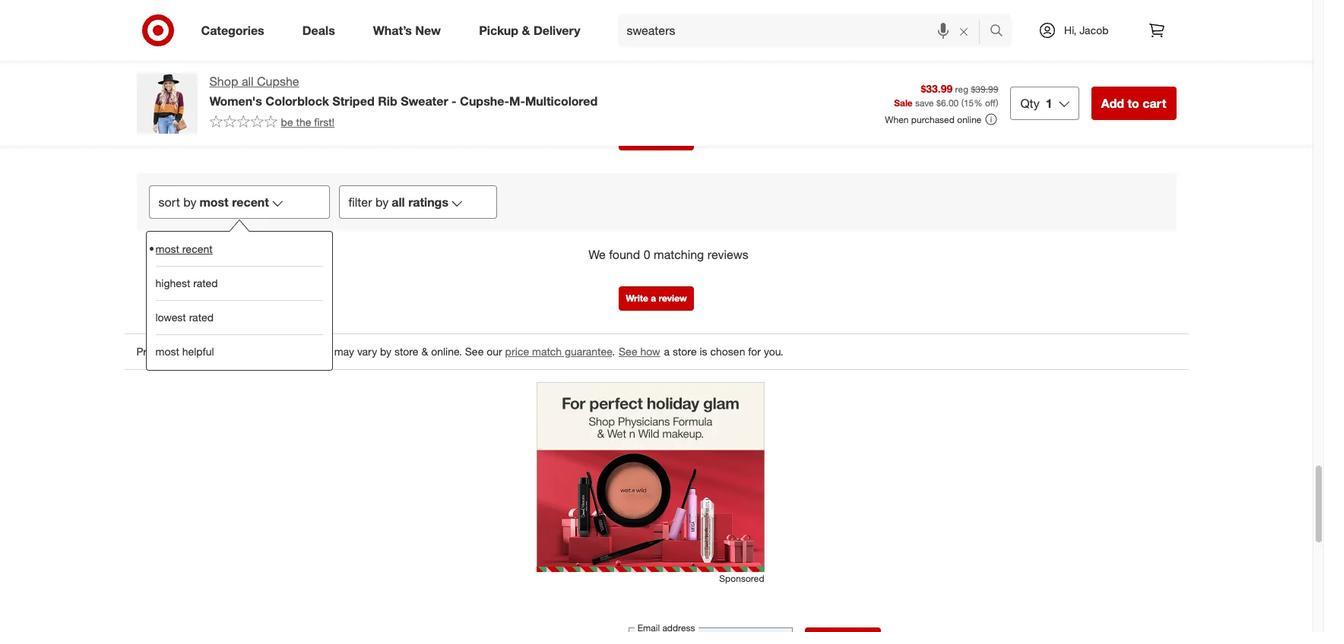 Task type: describe. For each thing, give the bounding box(es) containing it.
our
[[487, 345, 502, 358]]

women's
[[209, 93, 262, 109]]

delivery
[[534, 22, 581, 38]]

colorblock
[[266, 93, 329, 109]]

when purchased online
[[885, 114, 982, 125]]

review
[[659, 293, 687, 304]]

what's
[[373, 22, 412, 38]]

a inside button
[[651, 293, 656, 304]]

%
[[974, 98, 983, 109]]

all inside region
[[392, 195, 405, 210]]

most recent
[[155, 242, 213, 255]]

15
[[964, 98, 974, 109]]

1 horizontal spatial &
[[522, 22, 530, 38]]

vary
[[357, 345, 377, 358]]

1
[[1046, 96, 1053, 111]]

cupshe-
[[460, 93, 509, 109]]

1 store from the left
[[395, 345, 419, 358]]

search
[[983, 24, 1020, 39]]

shop
[[209, 74, 238, 89]]

you.
[[764, 345, 784, 358]]

rated for lowest rated
[[189, 311, 214, 324]]

purchased
[[912, 114, 955, 125]]

be the first!
[[281, 115, 335, 128]]

add to cart
[[1101, 96, 1167, 111]]

sort
[[159, 195, 180, 210]]

how
[[641, 345, 660, 358]]

0 vertical spatial recent
[[232, 195, 269, 210]]

price match guarantee link
[[505, 345, 612, 358]]

new
[[415, 22, 441, 38]]

rated for highest rated
[[193, 277, 218, 290]]

add to cart button
[[1092, 87, 1177, 120]]

1 horizontal spatial a
[[664, 345, 670, 358]]

sale
[[894, 98, 913, 109]]

ratings
[[408, 195, 449, 210]]

availability
[[282, 345, 331, 358]]

be
[[281, 115, 293, 128]]

all inside the shop all cupshe women's colorblock striped rib sweater - cupshe-m-multicolored
[[242, 74, 254, 89]]

write a review
[[626, 293, 687, 304]]

online.
[[431, 345, 462, 358]]

sponsored
[[720, 573, 765, 585]]

prices,
[[136, 345, 168, 358]]

most recent link
[[155, 232, 323, 266]]

jacob
[[1080, 24, 1109, 36]]

qty
[[1021, 96, 1040, 111]]

when
[[885, 114, 909, 125]]

deals
[[302, 22, 335, 38]]

pickup & delivery
[[479, 22, 581, 38]]

sort by most recent
[[159, 195, 269, 210]]

helpful
[[182, 345, 214, 358]]

qty 1
[[1021, 96, 1053, 111]]

may
[[334, 345, 354, 358]]

off
[[985, 98, 996, 109]]

6.00
[[941, 98, 959, 109]]

lowest rated
[[155, 311, 214, 324]]

(
[[962, 98, 964, 109]]

what's new
[[373, 22, 441, 38]]

deals link
[[289, 14, 354, 47]]

what's new link
[[360, 14, 460, 47]]

$33.99
[[921, 82, 953, 95]]

cupshe
[[257, 74, 299, 89]]

hi,
[[1064, 24, 1077, 36]]

guarantee
[[565, 345, 612, 358]]

$33.99 reg $39.99 sale save $ 6.00 ( 15 % off )
[[894, 82, 999, 109]]

What can we help you find? suggestions appear below search field
[[618, 14, 994, 47]]

we
[[589, 247, 606, 263]]

and
[[262, 345, 280, 358]]

filter
[[349, 195, 372, 210]]

categories
[[201, 22, 264, 38]]

m-
[[509, 93, 525, 109]]

shop all cupshe women's colorblock striped rib sweater - cupshe-m-multicolored
[[209, 74, 598, 109]]

region containing sort by
[[124, 0, 1189, 601]]

categories link
[[188, 14, 283, 47]]

lowest
[[155, 311, 186, 324]]



Task type: locate. For each thing, give the bounding box(es) containing it.
cart
[[1143, 96, 1167, 111]]

1 vertical spatial &
[[422, 345, 428, 358]]

chosen
[[711, 345, 745, 358]]

all
[[242, 74, 254, 89], [392, 195, 405, 210]]

search button
[[983, 14, 1020, 50]]

region
[[124, 0, 1189, 601]]

2 store from the left
[[673, 345, 697, 358]]

recent up most recent link
[[232, 195, 269, 210]]

see
[[465, 345, 484, 358], [619, 345, 638, 358]]

$
[[937, 98, 941, 109]]

None text field
[[629, 628, 793, 633]]

by for sort by
[[183, 195, 197, 210]]

0
[[644, 247, 650, 263]]

to
[[1128, 96, 1140, 111]]

is
[[700, 345, 708, 358]]

highest rated link
[[155, 266, 323, 301]]

rated
[[193, 277, 218, 290], [189, 311, 214, 324]]

1 horizontal spatial see
[[619, 345, 638, 358]]

$39.99
[[971, 83, 999, 95]]

a right the how
[[664, 345, 670, 358]]

1 horizontal spatial recent
[[232, 195, 269, 210]]

& right pickup
[[522, 22, 530, 38]]

1 vertical spatial all
[[392, 195, 405, 210]]

be the first! link
[[209, 115, 335, 130]]

by right vary
[[380, 345, 392, 358]]

add
[[1101, 96, 1125, 111]]

1 horizontal spatial store
[[673, 345, 697, 358]]

1 vertical spatial recent
[[182, 242, 213, 255]]

rated right lowest
[[189, 311, 214, 324]]

all left ratings
[[392, 195, 405, 210]]

reg
[[955, 83, 969, 95]]

store right vary
[[395, 345, 419, 358]]

0 horizontal spatial recent
[[182, 242, 213, 255]]

online
[[957, 114, 982, 125]]

multicolored
[[525, 93, 598, 109]]

1 see from the left
[[465, 345, 484, 358]]

most left helpful
[[155, 345, 179, 358]]

filter by all ratings
[[349, 195, 449, 210]]

2 see from the left
[[619, 345, 638, 358]]

most helpful link
[[155, 335, 323, 369]]

most
[[200, 195, 229, 210], [155, 242, 179, 255], [155, 345, 179, 358]]

store left is
[[673, 345, 697, 358]]

a right write
[[651, 293, 656, 304]]

we found 0 matching reviews
[[589, 247, 749, 263]]

reviews
[[708, 247, 749, 263]]

highest
[[155, 277, 190, 290]]

pickup
[[479, 22, 519, 38]]

highest rated
[[155, 277, 218, 290]]

most for most recent
[[155, 242, 179, 255]]

by
[[183, 195, 197, 210], [376, 195, 389, 210], [380, 345, 392, 358]]

lowest rated link
[[155, 301, 323, 335]]

0 vertical spatial rated
[[193, 277, 218, 290]]

most helpful
[[155, 345, 214, 358]]

most right sort
[[200, 195, 229, 210]]

for
[[748, 345, 761, 358]]

save
[[916, 98, 934, 109]]

0 horizontal spatial a
[[651, 293, 656, 304]]

matching
[[654, 247, 704, 263]]

write a review button
[[619, 287, 694, 311]]

0 vertical spatial all
[[242, 74, 254, 89]]

pickup & delivery link
[[466, 14, 600, 47]]

store
[[395, 345, 419, 358], [673, 345, 697, 358]]

.
[[612, 345, 615, 358]]

2 vertical spatial most
[[155, 345, 179, 358]]

& left online.
[[422, 345, 428, 358]]

-
[[452, 93, 457, 109]]

match
[[532, 345, 562, 358]]

by right "filter"
[[376, 195, 389, 210]]

0 vertical spatial a
[[651, 293, 656, 304]]

0 vertical spatial &
[[522, 22, 530, 38]]

sweater
[[401, 93, 448, 109]]

0 horizontal spatial see
[[465, 345, 484, 358]]

0 horizontal spatial &
[[422, 345, 428, 358]]

1 horizontal spatial all
[[392, 195, 405, 210]]

hi, jacob
[[1064, 24, 1109, 36]]

the
[[296, 115, 311, 128]]

image of women's colorblock striped rib sweater - cupshe-m-multicolored image
[[136, 73, 197, 134]]

rib
[[378, 93, 397, 109]]

rated right highest
[[193, 277, 218, 290]]

all up women's
[[242, 74, 254, 89]]

write
[[626, 293, 648, 304]]

a
[[651, 293, 656, 304], [664, 345, 670, 358]]

0 horizontal spatial store
[[395, 345, 419, 358]]

see left our
[[465, 345, 484, 358]]

by right sort
[[183, 195, 197, 210]]

see right the .
[[619, 345, 638, 358]]

first!
[[314, 115, 335, 128]]

prices, promotions, styles and availability may vary by store & online. see our price match guarantee . see how a store is chosen for you.
[[136, 345, 784, 358]]

by for filter by
[[376, 195, 389, 210]]

striped
[[332, 93, 375, 109]]

found
[[609, 247, 640, 263]]

promotions,
[[171, 345, 228, 358]]

recent up "highest rated"
[[182, 242, 213, 255]]

& inside region
[[422, 345, 428, 358]]

&
[[522, 22, 530, 38], [422, 345, 428, 358]]

advertisement region
[[536, 383, 765, 573]]

most up highest
[[155, 242, 179, 255]]

styles
[[231, 345, 259, 358]]

1 vertical spatial rated
[[189, 311, 214, 324]]

most for most helpful
[[155, 345, 179, 358]]

1 vertical spatial most
[[155, 242, 179, 255]]

0 vertical spatial most
[[200, 195, 229, 210]]

0 horizontal spatial all
[[242, 74, 254, 89]]

)
[[996, 98, 999, 109]]

1 vertical spatial a
[[664, 345, 670, 358]]

see how button
[[618, 344, 661, 361]]



Task type: vqa. For each thing, say whether or not it's contained in the screenshot.
the Pickup & Delivery link
yes



